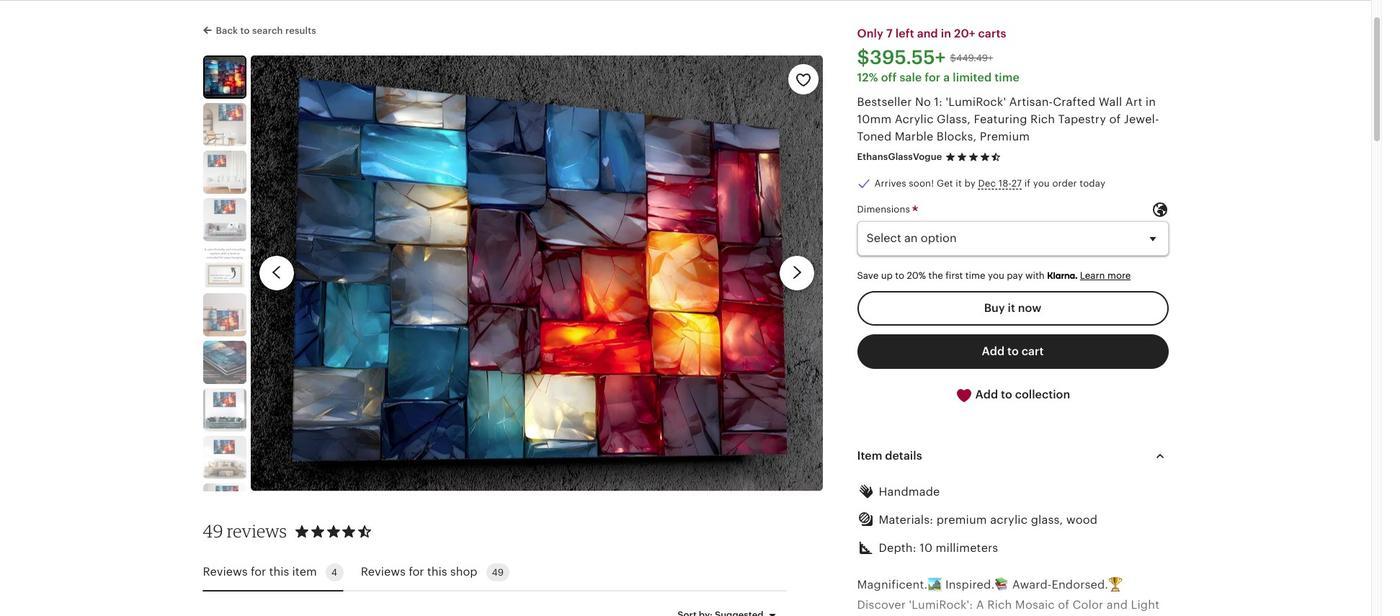 Task type: describe. For each thing, give the bounding box(es) containing it.
jewel-
[[1124, 113, 1159, 126]]

back to search results
[[216, 25, 316, 36]]

materials: premium acrylic glass, wood
[[879, 514, 1098, 526]]

buy it now button
[[857, 291, 1168, 326]]

item details
[[857, 450, 922, 462]]

a
[[943, 72, 950, 84]]

arrives
[[874, 178, 906, 189]]

49 for 49
[[492, 567, 504, 578]]

'lumirock':
[[909, 599, 973, 611]]

wood
[[1066, 514, 1098, 526]]

1:
[[934, 96, 943, 108]]

discover
[[857, 599, 906, 611]]

tab list containing reviews for this item
[[203, 555, 787, 592]]

bestseller no 1: 'lumirock' artisan-crafted wall art image 2 image
[[203, 103, 246, 146]]

results
[[285, 25, 316, 36]]

no
[[915, 96, 931, 108]]

carts
[[978, 28, 1006, 40]]

magnificent.🏞️ inspired.📚 award-endorsed.🏆
[[857, 579, 1123, 591]]

acrylic
[[895, 113, 934, 126]]

only
[[857, 28, 883, 40]]

artisan-
[[1009, 96, 1053, 108]]

sale
[[900, 72, 922, 84]]

only 7 left and in 20+ carts
[[857, 28, 1006, 40]]

$449.49+
[[950, 52, 993, 63]]

4
[[331, 567, 337, 578]]

more
[[1107, 270, 1131, 281]]

magnificent.🏞️
[[857, 579, 942, 591]]

back
[[216, 25, 238, 36]]

it inside "button"
[[1008, 302, 1015, 314]]

$395.55+
[[857, 47, 946, 69]]

klarna.
[[1047, 270, 1077, 281]]

rich inside bestseller no 1: 'lumirock' artisan-crafted wall art in 10mm acrylic glass, featuring rich tapestry of jewel- toned marble blocks, premium
[[1030, 113, 1055, 126]]

shop
[[450, 566, 477, 578]]

back to search results link
[[203, 22, 316, 38]]

depth:
[[879, 542, 916, 554]]

glass,
[[1031, 514, 1063, 526]]

reviews for this item
[[203, 566, 317, 578]]

1 horizontal spatial and
[[1107, 599, 1128, 611]]

bestseller
[[857, 96, 912, 108]]

endorsed.🏆
[[1052, 579, 1123, 591]]

to for add to collection
[[1001, 388, 1012, 401]]

featuring
[[974, 113, 1027, 126]]

marble
[[895, 131, 934, 143]]

time for limited
[[995, 72, 1020, 84]]

discover 'lumirock': a rich mosaic of color and light
[[857, 599, 1160, 611]]

buy
[[984, 302, 1005, 314]]

49 reviews
[[203, 520, 287, 542]]

learn
[[1080, 270, 1105, 281]]

in inside bestseller no 1: 'lumirock' artisan-crafted wall art in 10mm acrylic glass, featuring rich tapestry of jewel- toned marble blocks, premium
[[1146, 96, 1156, 108]]

reviews for reviews for this shop
[[361, 566, 406, 578]]

if
[[1025, 178, 1031, 189]]

1 vertical spatial you
[[988, 270, 1004, 281]]

save
[[857, 270, 879, 281]]

27
[[1012, 178, 1022, 189]]

limited
[[953, 72, 992, 84]]

buy it now
[[984, 302, 1041, 314]]

the
[[929, 270, 943, 281]]

today
[[1080, 178, 1105, 189]]

to for back to search results
[[240, 25, 250, 36]]

learn more button
[[1080, 270, 1131, 281]]

of inside bestseller no 1: 'lumirock' artisan-crafted wall art in 10mm acrylic glass, featuring rich tapestry of jewel- toned marble blocks, premium
[[1109, 113, 1121, 126]]

reviews for this shop
[[361, 566, 477, 578]]

this for item
[[269, 566, 289, 578]]

49 for 49 reviews
[[203, 520, 223, 542]]

10
[[920, 542, 933, 554]]

12% off sale for a limited time
[[857, 72, 1020, 84]]

blocks,
[[937, 131, 977, 143]]

item
[[292, 566, 317, 578]]

premium
[[937, 514, 987, 526]]

details
[[885, 450, 922, 462]]

bestseller no 1: 'lumirock' artisan-crafted wall art image 5 image
[[203, 246, 246, 289]]

mosaic
[[1015, 599, 1055, 611]]

item details button
[[844, 439, 1181, 473]]

millimeters
[[936, 542, 998, 554]]

bestseller no 1: 'lumirock' artisan-crafted wall art image 6 image
[[203, 293, 246, 336]]

search
[[252, 25, 283, 36]]

toned
[[857, 131, 892, 143]]



Task type: locate. For each thing, give the bounding box(es) containing it.
add left cart
[[982, 345, 1005, 357]]

to inside 'link'
[[240, 25, 250, 36]]

to right up
[[895, 270, 904, 281]]

2 this from the left
[[427, 566, 447, 578]]

art
[[1125, 96, 1142, 108]]

0 horizontal spatial 49
[[203, 520, 223, 542]]

tab list
[[203, 555, 787, 592]]

for for reviews for this shop
[[409, 566, 424, 578]]

'lumirock'
[[946, 96, 1006, 108]]

49
[[203, 520, 223, 542], [492, 567, 504, 578]]

depth: 10 millimeters
[[879, 542, 998, 554]]

first
[[946, 270, 963, 281]]

with
[[1025, 270, 1045, 281]]

1 horizontal spatial time
[[995, 72, 1020, 84]]

for left shop
[[409, 566, 424, 578]]

0 vertical spatial time
[[995, 72, 1020, 84]]

1 vertical spatial rich
[[987, 599, 1012, 611]]

acrylic
[[990, 514, 1028, 526]]

0 vertical spatial you
[[1033, 178, 1050, 189]]

order
[[1052, 178, 1077, 189]]

1 horizontal spatial you
[[1033, 178, 1050, 189]]

cart
[[1022, 345, 1044, 357]]

1 horizontal spatial in
[[1146, 96, 1156, 108]]

pay
[[1007, 270, 1023, 281]]

reviews
[[227, 520, 287, 542]]

dimensions
[[857, 204, 913, 215]]

1 vertical spatial it
[[1008, 302, 1015, 314]]

tapestry
[[1058, 113, 1106, 126]]

collection
[[1015, 388, 1070, 401]]

to right back
[[240, 25, 250, 36]]

for left a
[[925, 72, 941, 84]]

now
[[1018, 302, 1041, 314]]

0 horizontal spatial you
[[988, 270, 1004, 281]]

of
[[1109, 113, 1121, 126], [1058, 599, 1069, 611]]

you left pay
[[988, 270, 1004, 281]]

reviews for reviews for this item
[[203, 566, 248, 578]]

in left 20+
[[941, 28, 951, 40]]

0 horizontal spatial rich
[[987, 599, 1012, 611]]

0 vertical spatial of
[[1109, 113, 1121, 126]]

rich down artisan- at the top right
[[1030, 113, 1055, 126]]

it right buy on the right of page
[[1008, 302, 1015, 314]]

0 horizontal spatial time
[[965, 270, 985, 281]]

and left light
[[1107, 599, 1128, 611]]

1 this from the left
[[269, 566, 289, 578]]

2 reviews from the left
[[361, 566, 406, 578]]

20%
[[907, 270, 926, 281]]

award-
[[1012, 579, 1052, 591]]

$395.55+ $449.49+
[[857, 47, 993, 69]]

crafted
[[1053, 96, 1096, 108]]

up
[[881, 270, 893, 281]]

1 reviews from the left
[[203, 566, 248, 578]]

0 horizontal spatial bestseller no 1: 'lumirock' artisan-crafted wall art image 1 image
[[204, 57, 245, 97]]

reviews down 49 reviews
[[203, 566, 248, 578]]

1 vertical spatial time
[[965, 270, 985, 281]]

10mm
[[857, 113, 892, 126]]

to for add to cart
[[1007, 345, 1019, 357]]

1 horizontal spatial of
[[1109, 113, 1121, 126]]

0 vertical spatial it
[[956, 178, 962, 189]]

1 horizontal spatial bestseller no 1: 'lumirock' artisan-crafted wall art image 1 image
[[250, 55, 823, 491]]

and
[[917, 28, 938, 40], [1107, 599, 1128, 611]]

save up to 20% the first time you pay with klarna. learn more
[[857, 270, 1131, 281]]

in right 'art'
[[1146, 96, 1156, 108]]

it left by
[[956, 178, 962, 189]]

bestseller no 1: 'lumirock' artisan-crafted wall art image 3 image
[[203, 150, 246, 194]]

12%
[[857, 72, 878, 84]]

add to collection button
[[857, 378, 1168, 413]]

0 horizontal spatial of
[[1058, 599, 1069, 611]]

add for add to cart
[[982, 345, 1005, 357]]

and right left
[[917, 28, 938, 40]]

bestseller no 1: 'lumirock' artisan-crafted wall art image 1 image
[[250, 55, 823, 491], [204, 57, 245, 97]]

dec
[[978, 178, 996, 189]]

time for first
[[965, 270, 985, 281]]

you
[[1033, 178, 1050, 189], [988, 270, 1004, 281]]

this
[[269, 566, 289, 578], [427, 566, 447, 578]]

0 vertical spatial 49
[[203, 520, 223, 542]]

1 horizontal spatial reviews
[[361, 566, 406, 578]]

time right first
[[965, 270, 985, 281]]

premium
[[980, 131, 1030, 143]]

add to cart button
[[857, 334, 1168, 369]]

bestseller no 1: 'lumirock' artisan-crafted wall art image 4 image
[[203, 198, 246, 241]]

18-
[[999, 178, 1012, 189]]

soon! get
[[909, 178, 953, 189]]

1 vertical spatial of
[[1058, 599, 1069, 611]]

1 vertical spatial add
[[975, 388, 998, 401]]

for down reviews
[[251, 566, 266, 578]]

bestseller no 1: 'lumirock' artisan-crafted wall art image 8 image
[[203, 388, 246, 431]]

bestseller no 1: 'lumirock' artisan-crafted wall art image 7 image
[[203, 341, 246, 384]]

to
[[240, 25, 250, 36], [895, 270, 904, 281], [1007, 345, 1019, 357], [1001, 388, 1012, 401]]

0 horizontal spatial in
[[941, 28, 951, 40]]

49 left reviews
[[203, 520, 223, 542]]

this for shop
[[427, 566, 447, 578]]

0 horizontal spatial it
[[956, 178, 962, 189]]

this left item
[[269, 566, 289, 578]]

time up artisan- at the top right
[[995, 72, 1020, 84]]

color
[[1073, 599, 1104, 611]]

item
[[857, 450, 882, 462]]

for for reviews for this item
[[251, 566, 266, 578]]

ethansglassvogue link
[[857, 152, 942, 162]]

49 right shop
[[492, 567, 504, 578]]

in
[[941, 28, 951, 40], [1146, 96, 1156, 108]]

add to cart
[[982, 345, 1044, 357]]

7
[[886, 28, 893, 40]]

bestseller no 1: 'lumirock' artisan-crafted wall art image 9 image
[[203, 436, 246, 479]]

of left color
[[1058, 599, 1069, 611]]

of down the wall at the top right of the page
[[1109, 113, 1121, 126]]

1 vertical spatial in
[[1146, 96, 1156, 108]]

1 vertical spatial and
[[1107, 599, 1128, 611]]

to left collection
[[1001, 388, 1012, 401]]

1 horizontal spatial it
[[1008, 302, 1015, 314]]

a
[[976, 599, 984, 611]]

0 horizontal spatial this
[[269, 566, 289, 578]]

light
[[1131, 599, 1160, 611]]

for
[[925, 72, 941, 84], [251, 566, 266, 578], [409, 566, 424, 578]]

reviews right "4"
[[361, 566, 406, 578]]

this left shop
[[427, 566, 447, 578]]

add to collection
[[973, 388, 1070, 401]]

0 vertical spatial and
[[917, 28, 938, 40]]

2 horizontal spatial for
[[925, 72, 941, 84]]

arrives soon! get it by dec 18-27 if you order today
[[874, 178, 1105, 189]]

49 inside "tab list"
[[492, 567, 504, 578]]

0 horizontal spatial for
[[251, 566, 266, 578]]

off
[[881, 72, 897, 84]]

rich
[[1030, 113, 1055, 126], [987, 599, 1012, 611]]

1 horizontal spatial this
[[427, 566, 447, 578]]

rich right a at bottom
[[987, 599, 1012, 611]]

reviews
[[203, 566, 248, 578], [361, 566, 406, 578]]

add for add to collection
[[975, 388, 998, 401]]

inspired.📚
[[945, 579, 1009, 591]]

20+
[[954, 28, 975, 40]]

bestseller no 1: 'lumirock' artisan-crafted wall art in 10mm acrylic glass, featuring rich tapestry of jewel- toned marble blocks, premium
[[857, 96, 1159, 143]]

add down add to cart button
[[975, 388, 998, 401]]

time
[[995, 72, 1020, 84], [965, 270, 985, 281]]

0 horizontal spatial reviews
[[203, 566, 248, 578]]

0 horizontal spatial and
[[917, 28, 938, 40]]

0 vertical spatial in
[[941, 28, 951, 40]]

1 horizontal spatial 49
[[492, 567, 504, 578]]

you right if
[[1033, 178, 1050, 189]]

to left cart
[[1007, 345, 1019, 357]]

by
[[964, 178, 976, 189]]

wall
[[1099, 96, 1122, 108]]

0 vertical spatial add
[[982, 345, 1005, 357]]

glass,
[[937, 113, 971, 126]]

0 vertical spatial rich
[[1030, 113, 1055, 126]]

1 horizontal spatial rich
[[1030, 113, 1055, 126]]

1 horizontal spatial for
[[409, 566, 424, 578]]

left
[[896, 28, 914, 40]]

1 vertical spatial 49
[[492, 567, 504, 578]]

ethansglassvogue
[[857, 152, 942, 162]]



Task type: vqa. For each thing, say whether or not it's contained in the screenshot.
Human
no



